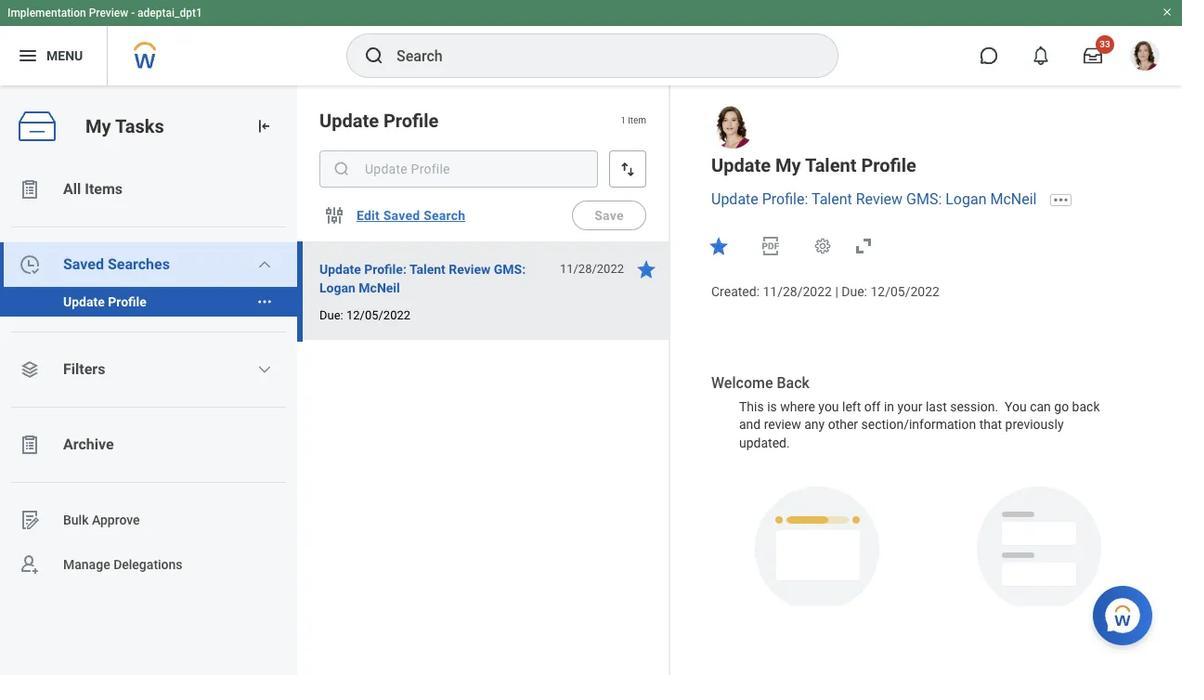 Task type: vqa. For each thing, say whether or not it's contained in the screenshot.
GMS: to the left
yes



Task type: locate. For each thing, give the bounding box(es) containing it.
profile: up the due: 12/05/2022
[[364, 262, 407, 277]]

1 vertical spatial due:
[[319, 308, 343, 322]]

12/05/2022 down update profile: talent review gms: logan mcneil button
[[346, 308, 411, 322]]

1 horizontal spatial due:
[[842, 284, 867, 299]]

0 horizontal spatial profile
[[108, 294, 147, 309]]

2 vertical spatial talent
[[409, 262, 446, 277]]

update profile down saved searches at the top left of page
[[63, 294, 147, 309]]

0 horizontal spatial due:
[[319, 308, 343, 322]]

0 vertical spatial gms:
[[906, 191, 942, 208]]

search image
[[363, 45, 385, 67]]

logan
[[946, 191, 987, 208], [319, 280, 356, 295]]

due: 12/05/2022
[[319, 308, 411, 322]]

saved searches button
[[0, 242, 297, 287]]

saved
[[383, 208, 420, 223], [63, 255, 104, 273]]

None text field
[[319, 150, 598, 188]]

update profile: talent review gms: logan mcneil
[[711, 191, 1037, 208], [319, 262, 526, 295]]

mcneil inside update profile: talent review gms: logan mcneil button
[[359, 280, 400, 295]]

0 vertical spatial review
[[856, 191, 903, 208]]

my
[[85, 115, 111, 137], [775, 154, 801, 176]]

profile down saved searches at the top left of page
[[108, 294, 147, 309]]

33 button
[[1073, 35, 1114, 76]]

section/information
[[861, 417, 976, 432]]

update profile: talent review gms: logan mcneil up fullscreen 'icon' in the right of the page
[[711, 191, 1037, 208]]

gms: inside update profile: talent review gms: logan mcneil button
[[494, 262, 526, 277]]

implementation
[[7, 7, 86, 20]]

approve
[[92, 512, 140, 527]]

1 horizontal spatial saved
[[383, 208, 420, 223]]

profile down search image on the left top
[[383, 110, 439, 132]]

is
[[767, 399, 777, 414]]

update
[[319, 110, 379, 132], [711, 154, 771, 176], [711, 191, 758, 208], [319, 262, 361, 277], [63, 294, 105, 309]]

searches
[[108, 255, 170, 273]]

edit saved search button
[[349, 197, 473, 234]]

review down search
[[449, 262, 491, 277]]

profile
[[383, 110, 439, 132], [861, 154, 916, 176], [108, 294, 147, 309]]

item
[[628, 115, 646, 126]]

back
[[1072, 399, 1100, 414]]

1 horizontal spatial 12/05/2022
[[871, 284, 940, 299]]

menu banner
[[0, 0, 1182, 85]]

search image
[[332, 160, 351, 178]]

saved inside "dropdown button"
[[63, 255, 104, 273]]

my up view printable version (pdf) icon on the right of page
[[775, 154, 801, 176]]

menu button
[[0, 26, 107, 85]]

1 horizontal spatial profile:
[[762, 191, 808, 208]]

1 horizontal spatial profile
[[383, 110, 439, 132]]

11/28/2022
[[560, 262, 624, 276], [763, 284, 832, 299]]

1 vertical spatial profile:
[[364, 262, 407, 277]]

2 vertical spatial profile
[[108, 294, 147, 309]]

talent up update profile: talent review gms: logan mcneil link
[[805, 154, 857, 176]]

gear image
[[813, 237, 832, 255]]

clock check image
[[19, 254, 41, 276]]

profile up update profile: talent review gms: logan mcneil link
[[861, 154, 916, 176]]

update profile: talent review gms: logan mcneil link
[[711, 191, 1037, 208]]

list
[[0, 167, 297, 587]]

0 horizontal spatial review
[[449, 262, 491, 277]]

1 horizontal spatial star image
[[708, 235, 730, 257]]

manage delegations link
[[0, 542, 297, 587]]

you
[[818, 399, 839, 414]]

talent down update my talent profile
[[812, 191, 852, 208]]

0 horizontal spatial mcneil
[[359, 280, 400, 295]]

that previously
[[979, 417, 1064, 432]]

due: right '|'
[[842, 284, 867, 299]]

update inside list
[[63, 294, 105, 309]]

update profile: talent review gms: logan mcneil down 'edit saved search' button
[[319, 262, 526, 295]]

11/28/2022 inside item list element
[[560, 262, 624, 276]]

profile: inside update profile: talent review gms: logan mcneil button
[[364, 262, 407, 277]]

clipboard image
[[19, 178, 41, 201]]

transformation import image
[[254, 117, 273, 136]]

sort image
[[618, 160, 637, 178]]

1 horizontal spatial mcneil
[[990, 191, 1037, 208]]

0 horizontal spatial update profile: talent review gms: logan mcneil
[[319, 262, 526, 295]]

chevron down image
[[258, 257, 272, 272]]

due: right related actions 'icon'
[[319, 308, 343, 322]]

12/05/2022 inside item list element
[[346, 308, 411, 322]]

1 vertical spatial update profile
[[63, 294, 147, 309]]

0 horizontal spatial profile:
[[364, 262, 407, 277]]

talent down 'edit saved search' button
[[409, 262, 446, 277]]

update profile: talent review gms: logan mcneil inside button
[[319, 262, 526, 295]]

0 horizontal spatial saved
[[63, 255, 104, 273]]

0 vertical spatial profile
[[383, 110, 439, 132]]

saved right clock check icon
[[63, 255, 104, 273]]

2 horizontal spatial profile
[[861, 154, 916, 176]]

11/28/2022 down save
[[560, 262, 624, 276]]

update profile up search icon on the top left of page
[[319, 110, 439, 132]]

chevron down image
[[258, 362, 272, 377]]

0 horizontal spatial logan
[[319, 280, 356, 295]]

review inside button
[[449, 262, 491, 277]]

off
[[864, 399, 881, 414]]

0 horizontal spatial 12/05/2022
[[346, 308, 411, 322]]

12/05/2022
[[871, 284, 940, 299], [346, 308, 411, 322]]

bulk approve link
[[0, 498, 297, 542]]

and review
[[739, 417, 801, 432]]

0 horizontal spatial star image
[[635, 258, 657, 280]]

1 vertical spatial 11/28/2022
[[763, 284, 832, 299]]

update profile
[[319, 110, 439, 132], [63, 294, 147, 309]]

0 horizontal spatial my
[[85, 115, 111, 137]]

1 vertical spatial saved
[[63, 255, 104, 273]]

review up fullscreen 'icon' in the right of the page
[[856, 191, 903, 208]]

manage
[[63, 557, 110, 572]]

back
[[777, 374, 810, 391]]

update profile inside item list element
[[319, 110, 439, 132]]

due:
[[842, 284, 867, 299], [319, 308, 343, 322]]

created: 11/28/2022 | due: 12/05/2022
[[711, 284, 940, 299]]

1 vertical spatial gms:
[[494, 262, 526, 277]]

archive button
[[0, 423, 297, 467]]

profile:
[[762, 191, 808, 208], [364, 262, 407, 277]]

justify image
[[17, 45, 39, 67]]

0 vertical spatial star image
[[708, 235, 730, 257]]

mcneil
[[990, 191, 1037, 208], [359, 280, 400, 295]]

11/28/2022 left '|'
[[763, 284, 832, 299]]

0 vertical spatial 11/28/2022
[[560, 262, 624, 276]]

review
[[856, 191, 903, 208], [449, 262, 491, 277]]

clipboard image
[[19, 434, 41, 456]]

1 vertical spatial update profile: talent review gms: logan mcneil
[[319, 262, 526, 295]]

talent inside update profile: talent review gms: logan mcneil button
[[409, 262, 446, 277]]

profile: down update my talent profile
[[762, 191, 808, 208]]

where
[[780, 399, 815, 414]]

my inside 'element'
[[85, 115, 111, 137]]

star image down save button
[[635, 258, 657, 280]]

star image
[[708, 235, 730, 257], [635, 258, 657, 280]]

-
[[131, 7, 135, 20]]

0 vertical spatial due:
[[842, 284, 867, 299]]

0 vertical spatial saved
[[383, 208, 420, 223]]

update profile button
[[0, 287, 249, 317]]

my left tasks
[[85, 115, 111, 137]]

1 vertical spatial my
[[775, 154, 801, 176]]

saved right the 'edit'
[[383, 208, 420, 223]]

1 horizontal spatial update profile
[[319, 110, 439, 132]]

related actions image
[[256, 293, 273, 310]]

12/05/2022 down fullscreen 'icon' in the right of the page
[[871, 284, 940, 299]]

1 item
[[620, 115, 646, 126]]

1 vertical spatial logan
[[319, 280, 356, 295]]

1 horizontal spatial 11/28/2022
[[763, 284, 832, 299]]

1 vertical spatial profile
[[861, 154, 916, 176]]

0 vertical spatial update profile: talent review gms: logan mcneil
[[711, 191, 1037, 208]]

gms:
[[906, 191, 942, 208], [494, 262, 526, 277]]

0 horizontal spatial gms:
[[494, 262, 526, 277]]

1 vertical spatial 12/05/2022
[[346, 308, 411, 322]]

0 vertical spatial update profile
[[319, 110, 439, 132]]

talent
[[805, 154, 857, 176], [812, 191, 852, 208], [409, 262, 446, 277]]

user plus image
[[19, 553, 41, 576]]

0 vertical spatial my
[[85, 115, 111, 137]]

1 vertical spatial review
[[449, 262, 491, 277]]

1 horizontal spatial my
[[775, 154, 801, 176]]

0 horizontal spatial update profile
[[63, 294, 147, 309]]

1 horizontal spatial logan
[[946, 191, 987, 208]]

1 vertical spatial mcneil
[[359, 280, 400, 295]]

0 vertical spatial mcneil
[[990, 191, 1037, 208]]

0 horizontal spatial 11/28/2022
[[560, 262, 624, 276]]

star image up "created:"
[[708, 235, 730, 257]]

items
[[85, 180, 123, 198]]

all items
[[63, 180, 123, 198]]



Task type: describe. For each thing, give the bounding box(es) containing it.
bulk
[[63, 512, 89, 527]]

created:
[[711, 284, 760, 299]]

save
[[595, 208, 624, 223]]

tasks
[[115, 115, 164, 137]]

1 horizontal spatial review
[[856, 191, 903, 208]]

last
[[926, 399, 947, 414]]

employee's photo (logan mcneil) image
[[711, 106, 754, 149]]

perspective image
[[19, 358, 41, 381]]

filters button
[[0, 347, 297, 392]]

implementation preview -   adeptai_dpt1
[[7, 7, 202, 20]]

0 vertical spatial 12/05/2022
[[871, 284, 940, 299]]

my tasks
[[85, 115, 164, 137]]

archive
[[63, 436, 114, 453]]

profile inside item list element
[[383, 110, 439, 132]]

session.
[[950, 399, 998, 414]]

view printable version (pdf) image
[[760, 235, 782, 257]]

adeptai_dpt1
[[138, 7, 202, 20]]

manage delegations
[[63, 557, 183, 572]]

0 vertical spatial logan
[[946, 191, 987, 208]]

welcome
[[711, 374, 773, 391]]

0 vertical spatial talent
[[805, 154, 857, 176]]

1
[[620, 115, 626, 126]]

none text field inside item list element
[[319, 150, 598, 188]]

can go
[[1030, 399, 1069, 414]]

left
[[842, 399, 861, 414]]

bulk approve
[[63, 512, 140, 527]]

updated.
[[739, 435, 790, 450]]

my tasks element
[[0, 85, 297, 675]]

rename image
[[19, 509, 41, 531]]

item list element
[[297, 85, 670, 675]]

edit
[[357, 208, 380, 223]]

preview
[[89, 7, 128, 20]]

welcome back this is where you left off in your last session.  you can go back and review any other section/information that previously updated.
[[711, 374, 1103, 450]]

notifications large image
[[1032, 46, 1050, 65]]

profile logan mcneil image
[[1130, 41, 1160, 74]]

list containing all items
[[0, 167, 297, 587]]

update profile inside button
[[63, 294, 147, 309]]

update my talent profile
[[711, 154, 916, 176]]

fullscreen image
[[852, 235, 875, 257]]

0 vertical spatial profile:
[[762, 191, 808, 208]]

all items button
[[0, 167, 297, 212]]

search
[[424, 208, 466, 223]]

your
[[898, 399, 923, 414]]

edit saved search
[[357, 208, 466, 223]]

due: inside item list element
[[319, 308, 343, 322]]

delegations
[[113, 557, 183, 572]]

saved inside button
[[383, 208, 420, 223]]

close environment banner image
[[1162, 7, 1173, 18]]

Search Workday  search field
[[397, 35, 800, 76]]

saved searches
[[63, 255, 170, 273]]

profile inside button
[[108, 294, 147, 309]]

menu
[[46, 48, 83, 63]]

filters
[[63, 360, 105, 378]]

in
[[884, 399, 894, 414]]

1 horizontal spatial gms:
[[906, 191, 942, 208]]

all
[[63, 180, 81, 198]]

save button
[[572, 201, 646, 230]]

inbox large image
[[1084, 46, 1102, 65]]

|
[[835, 284, 838, 299]]

any
[[804, 417, 825, 432]]

logan inside button
[[319, 280, 356, 295]]

33
[[1100, 39, 1110, 49]]

update profile list
[[0, 287, 297, 317]]

1 horizontal spatial update profile: talent review gms: logan mcneil
[[711, 191, 1037, 208]]

configure image
[[323, 204, 345, 227]]

other
[[828, 417, 858, 432]]

update profile: talent review gms: logan mcneil button
[[319, 258, 550, 299]]

1 vertical spatial talent
[[812, 191, 852, 208]]

1 vertical spatial star image
[[635, 258, 657, 280]]

this
[[739, 399, 764, 414]]



